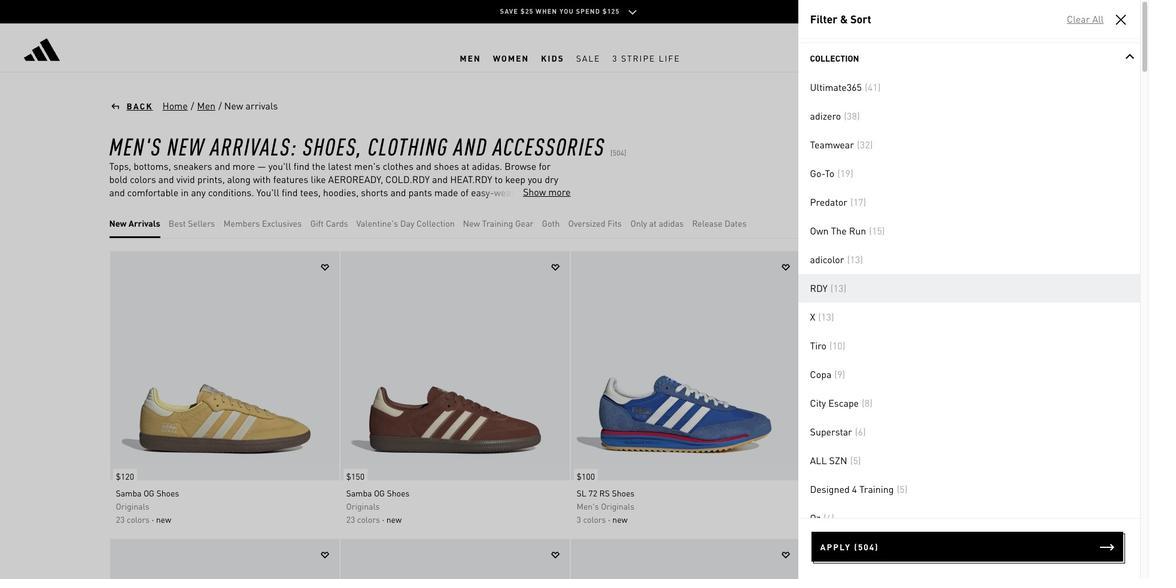 Task type: locate. For each thing, give the bounding box(es) containing it.
and up the comfortable
[[158, 173, 174, 186]]

basketball turquoise ae 1 basketball shoes image
[[571, 539, 800, 579]]

0 vertical spatial training
[[482, 218, 513, 229]]

0 horizontal spatial originals
[[116, 501, 149, 512]]

0 horizontal spatial like
[[109, 199, 124, 212]]

your up 'cushioning'
[[384, 199, 402, 212]]

men's down back
[[109, 130, 162, 161]]

colors inside sl 72 rs shoes men's originals 3 colors · new
[[583, 514, 606, 525]]

0 vertical spatial shoes
[[434, 160, 459, 172]]

2 vertical spatial (13)
[[818, 311, 834, 323]]

0 vertical spatial more
[[233, 160, 255, 172]]

0 vertical spatial to
[[495, 173, 503, 186]]

3 shoes from the left
[[612, 488, 635, 499]]

at inside tops, bottoms, sneakers and more — you'll find the latest men's clothes and shoes at adidas. browse for bold colors and vivid prints, along with features like aeroready, cold.rdy and heat.rdy to keep you dry and comfortable in any conditions. you'll find tees, hoodies, shorts and pants made of easy-wearing fabrics like jersey, french terry and fleece. then add shoes designed for your favorite activity. look for brilliant colors and bold prints, along with breathable uppers and soft cushioning to bring out your best.
[[461, 160, 470, 172]]

2 shoes from the left
[[387, 488, 410, 499]]

1 shoes from the left
[[156, 488, 179, 499]]

(10)
[[830, 339, 845, 352]]

like left jersey,
[[109, 199, 124, 212]]

samba og shoes originals 23 colors · new
[[116, 488, 179, 525], [346, 488, 410, 525]]

predator
[[810, 196, 848, 208]]

1 horizontal spatial samba
[[346, 488, 372, 499]]

your
[[384, 199, 402, 212], [468, 212, 487, 225]]

1 horizontal spatial 23
[[346, 514, 355, 525]]

adicolor
[[810, 253, 844, 266]]

0 horizontal spatial more
[[233, 160, 255, 172]]

and up heat.rdy
[[454, 130, 488, 161]]

1 horizontal spatial shoes
[[434, 160, 459, 172]]

1 horizontal spatial bold
[[156, 212, 174, 225]]

0 vertical spatial men's
[[109, 130, 162, 161]]

in
[[181, 186, 189, 199]]

2 originals from the left
[[346, 501, 380, 512]]

best
[[168, 218, 186, 229]]

0 vertical spatial like
[[311, 173, 326, 186]]

bold
[[109, 173, 127, 186], [156, 212, 174, 225]]

and down tops,
[[109, 186, 125, 199]]

2 23 from the left
[[346, 514, 355, 525]]

find down "features"
[[282, 186, 298, 199]]

1 horizontal spatial to
[[495, 173, 503, 186]]

filter
[[810, 12, 838, 26]]

collection down the favorite
[[417, 218, 455, 229]]

0 horizontal spatial 23
[[116, 514, 125, 525]]

and down designed
[[332, 212, 348, 225]]

2 horizontal spatial shoes
[[612, 488, 635, 499]]

0 vertical spatial along
[[227, 173, 251, 186]]

3 new from the left
[[613, 514, 628, 525]]

new arrivals
[[224, 99, 278, 112]]

0 vertical spatial your
[[384, 199, 402, 212]]

(5) left away
[[897, 483, 908, 496]]

1 horizontal spatial with
[[253, 173, 271, 186]]

shoes
[[156, 488, 179, 499], [387, 488, 410, 499], [612, 488, 635, 499]]

for
[[539, 160, 551, 172], [369, 199, 381, 212], [496, 199, 508, 212]]

prints, up any
[[197, 173, 225, 186]]

samba down the $120
[[116, 488, 142, 499]]

authentic
[[932, 488, 968, 499]]

copa (9)
[[810, 368, 845, 381]]

(13) right x
[[818, 311, 834, 323]]

for up dry
[[539, 160, 551, 172]]

fleece.
[[229, 199, 257, 212]]

1 vertical spatial men's
[[577, 501, 599, 512]]

you
[[528, 173, 543, 186]]

0 vertical spatial (13)
[[847, 253, 863, 266]]

heat.rdy
[[450, 173, 492, 186]]

1 horizontal spatial collection
[[810, 53, 859, 63]]

list
[[109, 208, 755, 238]]

and down cold.rdy
[[391, 186, 406, 199]]

1 horizontal spatial more
[[548, 186, 571, 198]]

valentine's day collection
[[356, 218, 455, 229]]

brilliant
[[510, 199, 544, 212]]

·
[[152, 514, 154, 525], [382, 514, 384, 525], [608, 514, 610, 525]]

0 vertical spatial collection
[[810, 53, 859, 63]]

bring
[[428, 212, 450, 225]]

city escape (8)
[[810, 397, 873, 409]]

(13) for rdy (13)
[[831, 282, 846, 294]]

2 samba og shoes originals 23 colors · new from the left
[[346, 488, 410, 525]]

shoes up uppers
[[301, 199, 326, 212]]

new right men
[[224, 99, 243, 112]]

and up conditions.
[[215, 160, 230, 172]]

originals down the $120
[[116, 501, 149, 512]]

1 vertical spatial at
[[649, 218, 657, 229]]

cards
[[326, 218, 348, 229]]

designed
[[810, 483, 850, 496]]

1 horizontal spatial your
[[468, 212, 487, 225]]

samba for $120
[[116, 488, 142, 499]]

for down shorts
[[369, 199, 381, 212]]

clothing
[[368, 130, 448, 161]]

0 vertical spatial bold
[[109, 173, 127, 186]]

0 horizontal spatial shoes
[[156, 488, 179, 499]]

0 horizontal spatial at
[[461, 160, 470, 172]]

with down —
[[253, 173, 271, 186]]

arrivals:
[[210, 130, 297, 161]]

at inside only at adidas link
[[649, 218, 657, 229]]

find up "features"
[[294, 160, 310, 172]]

and
[[454, 130, 488, 161], [215, 160, 230, 172], [416, 160, 432, 172], [158, 173, 174, 186], [432, 173, 448, 186], [109, 186, 125, 199], [391, 186, 406, 199], [211, 199, 227, 212], [138, 212, 153, 225], [332, 212, 348, 225]]

$120 link
[[110, 463, 137, 484]]

tennis link
[[798, 2, 1140, 31]]

· inside sl 72 rs shoes men's originals 3 colors · new
[[608, 514, 610, 525]]

tiro
[[810, 339, 827, 352]]

list containing new arrivals
[[109, 208, 755, 238]]

· for $150
[[382, 514, 384, 525]]

1 vertical spatial to
[[417, 212, 425, 225]]

for up best. at the left top of page
[[496, 199, 508, 212]]

to left keep
[[495, 173, 503, 186]]

along down terry
[[206, 212, 230, 225]]

originals for $120
[[116, 501, 149, 512]]

0 horizontal spatial og
[[144, 488, 154, 499]]

shoes for $120
[[156, 488, 179, 499]]

originals down rs
[[601, 501, 635, 512]]

1 vertical spatial prints,
[[176, 212, 204, 225]]

1 vertical spatial (13)
[[831, 282, 846, 294]]

2 horizontal spatial ·
[[608, 514, 610, 525]]

1 vertical spatial collection
[[417, 218, 455, 229]]

1 horizontal spatial men's
[[577, 501, 599, 512]]

2 horizontal spatial originals
[[601, 501, 635, 512]]

3 · from the left
[[608, 514, 610, 525]]

1 horizontal spatial originals
[[346, 501, 380, 512]]

2 og from the left
[[374, 488, 385, 499]]

breathable
[[252, 212, 298, 225]]

originals down $150
[[346, 501, 380, 512]]

(13) right rdy
[[831, 282, 846, 294]]

og for $120
[[144, 488, 154, 499]]

$125
[[603, 7, 620, 16]]

sl
[[577, 488, 586, 499]]

0 horizontal spatial shoes
[[301, 199, 326, 212]]

new left arrivals
[[109, 218, 127, 229]]

0 horizontal spatial collection
[[417, 218, 455, 229]]

2 · from the left
[[382, 514, 384, 525]]

1 23 from the left
[[116, 514, 125, 525]]

0 horizontal spatial samba
[[116, 488, 142, 499]]

1 vertical spatial (5)
[[897, 483, 908, 496]]

and down jersey,
[[138, 212, 153, 225]]

only at adidas
[[631, 218, 684, 229]]

dates
[[725, 218, 747, 229]]

shoes for $150
[[387, 488, 410, 499]]

0 horizontal spatial samba og shoes originals 23 colors · new
[[116, 488, 179, 525]]

training down "look"
[[482, 218, 513, 229]]

collection up ultimate365
[[810, 53, 859, 63]]

save
[[500, 7, 518, 16]]

training right "4"
[[860, 483, 894, 496]]

1 horizontal spatial at
[[649, 218, 657, 229]]

1 vertical spatial more
[[548, 186, 571, 198]]

1 vertical spatial with
[[232, 212, 250, 225]]

day
[[400, 218, 414, 229]]

go-
[[810, 167, 825, 180]]

1 horizontal spatial training
[[860, 483, 894, 496]]

(19)
[[838, 167, 853, 180]]

keep
[[505, 173, 525, 186]]

go-to (19)
[[810, 167, 853, 180]]

superstar
[[810, 426, 852, 438]]

originals
[[116, 501, 149, 512], [346, 501, 380, 512], [601, 501, 635, 512]]

0 horizontal spatial for
[[369, 199, 381, 212]]

when
[[536, 7, 557, 16]]

along up conditions.
[[227, 173, 251, 186]]

samba down "oz (4)"
[[810, 541, 840, 553]]

find
[[294, 160, 310, 172], [282, 186, 298, 199]]

bold down the french
[[156, 212, 174, 225]]

sl 72 rs shoes men's originals 3 colors · new
[[577, 488, 635, 525]]

new arrivals
[[109, 218, 160, 229]]

0 horizontal spatial your
[[384, 199, 402, 212]]

then
[[260, 199, 281, 212]]

out
[[452, 212, 466, 225]]

1 horizontal spatial shoes
[[387, 488, 410, 499]]

0 horizontal spatial training
[[482, 218, 513, 229]]

samba og shoes originals 23 colors · new down $150
[[346, 488, 410, 525]]

bold down tops,
[[109, 173, 127, 186]]

new down "look"
[[463, 218, 480, 229]]

1 og from the left
[[144, 488, 154, 499]]

more left —
[[233, 160, 255, 172]]

originals beige samba og shoes image
[[110, 251, 339, 481]]

colors down the $120
[[127, 514, 150, 525]]

shoes up made at the top
[[434, 160, 459, 172]]

with down fleece.
[[232, 212, 250, 225]]

to down the favorite
[[417, 212, 425, 225]]

apply (504) button
[[811, 532, 1124, 562]]

samba down $150
[[346, 488, 372, 499]]

· for $120
[[152, 514, 154, 525]]

$120
[[116, 471, 134, 482]]

1 samba og shoes originals 23 colors · new from the left
[[116, 488, 179, 525]]

3 originals from the left
[[601, 501, 635, 512]]

prints, down terry
[[176, 212, 204, 225]]

new for new arrivals
[[224, 99, 243, 112]]

you
[[560, 7, 574, 16]]

1 vertical spatial your
[[468, 212, 487, 225]]

samba link
[[798, 533, 1140, 561]]

og for $150
[[374, 488, 385, 499]]

1 horizontal spatial like
[[311, 173, 326, 186]]

soccer black predator 24 elite turf cleats image
[[340, 539, 570, 579]]

0 vertical spatial at
[[461, 160, 470, 172]]

adidas
[[659, 218, 684, 229]]

(13) right adicolor
[[847, 253, 863, 266]]

own
[[810, 224, 829, 237]]

your down "look"
[[468, 212, 487, 225]]

1 horizontal spatial samba og shoes originals 23 colors · new
[[346, 488, 410, 525]]

23 for $150
[[346, 514, 355, 525]]

23 down the $120
[[116, 514, 125, 525]]

(8)
[[862, 397, 873, 409]]

men link
[[197, 99, 216, 113]]

colors right 3
[[583, 514, 606, 525]]

new inside 'link'
[[463, 218, 480, 229]]

aeroready,
[[328, 173, 383, 186]]

like
[[311, 173, 326, 186], [109, 199, 124, 212]]

1 horizontal spatial ·
[[382, 514, 384, 525]]

1 · from the left
[[152, 514, 154, 525]]

0 vertical spatial find
[[294, 160, 310, 172]]

(5) right szn
[[850, 454, 861, 467]]

2 new from the left
[[386, 514, 402, 525]]

like down the
[[311, 173, 326, 186]]

(13) for x (13)
[[818, 311, 834, 323]]

1 vertical spatial shoes
[[301, 199, 326, 212]]

samba og shoes originals 23 colors · new down the $120
[[116, 488, 179, 525]]

men's down 72
[[577, 501, 599, 512]]

0 horizontal spatial ·
[[152, 514, 154, 525]]

clear
[[1067, 13, 1090, 25]]

favorite
[[405, 199, 436, 212]]

0 vertical spatial with
[[253, 173, 271, 186]]

any
[[191, 186, 206, 199]]

3
[[577, 514, 581, 525]]

23 down $150
[[346, 514, 355, 525]]

men's new arrivals: shoes, clothing and accessories [504]
[[109, 130, 626, 161]]

release
[[692, 218, 723, 229]]

at up heat.rdy
[[461, 160, 470, 172]]

training
[[482, 218, 513, 229], [860, 483, 894, 496]]

0 horizontal spatial bold
[[109, 173, 127, 186]]

and up made at the top
[[432, 173, 448, 186]]

$100
[[577, 471, 595, 482]]

training inside 'link'
[[482, 218, 513, 229]]

all
[[810, 454, 827, 467]]

add
[[283, 199, 299, 212]]

shoes inside sl 72 rs shoes men's originals 3 colors · new
[[612, 488, 635, 499]]

0 horizontal spatial (5)
[[850, 454, 861, 467]]

oversized
[[568, 218, 606, 229]]

1 horizontal spatial og
[[374, 488, 385, 499]]

more right show
[[548, 186, 571, 198]]

1 originals from the left
[[116, 501, 149, 512]]

(15)
[[869, 224, 885, 237]]

men
[[197, 99, 215, 112]]

at right only
[[649, 218, 657, 229]]



Task type: vqa. For each thing, say whether or not it's contained in the screenshot.


Task type: describe. For each thing, give the bounding box(es) containing it.
rdy (13)
[[810, 282, 846, 294]]

—
[[257, 160, 266, 172]]

valentine's
[[356, 218, 398, 229]]

gift cards
[[310, 218, 348, 229]]

release dates
[[692, 218, 747, 229]]

adicolor (13)
[[810, 253, 863, 266]]

conditions.
[[208, 186, 254, 199]]

(41)
[[865, 81, 881, 93]]

adizero (38)
[[810, 110, 860, 122]]

oz (4)
[[810, 512, 834, 524]]

gear
[[515, 218, 534, 229]]

vivid
[[176, 173, 195, 186]]

bottoms,
[[134, 160, 171, 172]]

originals brown samba og shoes image
[[340, 251, 570, 481]]

sort
[[850, 12, 871, 26]]

terry
[[188, 199, 209, 212]]

men's originals blue sl 72 rs shoes image
[[571, 251, 800, 481]]

rdy
[[810, 282, 828, 294]]

members exclusives
[[224, 218, 302, 229]]

miami
[[827, 488, 850, 499]]

samba og shoes originals 23 colors · new for $150
[[346, 488, 410, 525]]

new for new arrivals
[[109, 218, 127, 229]]

0 vertical spatial (5)
[[850, 454, 861, 467]]

own the run (15)
[[810, 224, 885, 237]]

made
[[434, 186, 458, 199]]

clear all link
[[1066, 13, 1104, 26]]

shorts
[[361, 186, 388, 199]]

the
[[312, 160, 326, 172]]

cold.rdy
[[386, 173, 430, 186]]

new training gear link
[[463, 217, 534, 230]]

1 vertical spatial training
[[860, 483, 894, 496]]

(13) for adicolor (13)
[[847, 253, 863, 266]]

cushioning
[[369, 212, 415, 225]]

exclusives
[[262, 218, 302, 229]]

fabrics
[[531, 186, 559, 199]]

0 horizontal spatial to
[[417, 212, 425, 225]]

samba og shoes originals 23 colors · new for $120
[[116, 488, 179, 525]]

show more
[[523, 186, 571, 198]]

1 vertical spatial find
[[282, 186, 298, 199]]

apply (504)
[[820, 542, 879, 552]]

soft
[[350, 212, 366, 225]]

1 vertical spatial like
[[109, 199, 124, 212]]

best.
[[490, 212, 510, 225]]

1 vertical spatial bold
[[156, 212, 174, 225]]

spend
[[576, 7, 600, 16]]

tees,
[[300, 186, 321, 199]]

1 vertical spatial along
[[206, 212, 230, 225]]

men's inside sl 72 rs shoes men's originals 3 colors · new
[[577, 501, 599, 512]]

activity.
[[439, 199, 470, 212]]

look
[[473, 199, 493, 212]]

fits
[[608, 218, 622, 229]]

more inside tops, bottoms, sneakers and more — you'll find the latest men's clothes and shoes at adidas. browse for bold colors and vivid prints, along with features like aeroready, cold.rdy and heat.rdy to keep you dry and comfortable in any conditions. you'll find tees, hoodies, shorts and pants made of easy-wearing fabrics like jersey, french terry and fleece. then add shoes designed for your favorite activity. look for brilliant colors and bold prints, along with breathable uppers and soft cushioning to bring out your best.
[[233, 160, 255, 172]]

more inside button
[[548, 186, 571, 198]]

(32)
[[857, 138, 873, 151]]

oversized fits
[[568, 218, 622, 229]]

collection inside list
[[417, 218, 455, 229]]

$150 link
[[340, 463, 368, 484]]

men's soccer black inter miami cf 23/24 messi away authentic jersey image
[[801, 251, 1030, 481]]

0 horizontal spatial men's
[[109, 130, 162, 161]]

and down conditions.
[[211, 199, 227, 212]]

originals for $150
[[346, 501, 380, 512]]

new for new training gear
[[463, 218, 480, 229]]

4
[[852, 483, 857, 496]]

and up cold.rdy
[[416, 160, 432, 172]]

adizero
[[810, 110, 841, 122]]

4 new from the left
[[807, 514, 822, 525]]

2 horizontal spatial for
[[539, 160, 551, 172]]

only at adidas link
[[631, 217, 684, 230]]

men's sportswear green tiro cargo pants image
[[801, 539, 1030, 579]]

clothes
[[383, 160, 414, 172]]

jersey,
[[127, 199, 154, 212]]

clear all
[[1067, 13, 1104, 25]]

latest
[[328, 160, 352, 172]]

72
[[589, 488, 597, 499]]

back button
[[109, 100, 153, 112]]

designed 4 training (5)
[[810, 483, 908, 496]]

all
[[1092, 13, 1104, 25]]

23 for $120
[[116, 514, 125, 525]]

1 horizontal spatial (5)
[[897, 483, 908, 496]]

1 horizontal spatial for
[[496, 199, 508, 212]]

jersey
[[970, 488, 994, 499]]

&
[[840, 12, 848, 26]]

1 new from the left
[[156, 514, 171, 525]]

goth
[[542, 218, 560, 229]]

superstar (6)
[[810, 426, 866, 438]]

colors down jersey,
[[109, 212, 135, 225]]

originals inside sl 72 rs shoes men's originals 3 colors · new
[[601, 501, 635, 512]]

home
[[163, 99, 188, 112]]

new training gear
[[463, 218, 534, 229]]

(38)
[[844, 110, 860, 122]]

soccer black predator 24 league low freestyle shoes image
[[110, 539, 339, 579]]

inter
[[807, 488, 825, 499]]

accessories
[[493, 130, 605, 161]]

the
[[831, 224, 847, 237]]

new inside sl 72 rs shoes men's originals 3 colors · new
[[613, 514, 628, 525]]

x (13)
[[810, 311, 834, 323]]

gift
[[310, 218, 324, 229]]

[504]
[[611, 148, 626, 157]]

(4)
[[824, 512, 834, 524]]

new up vivid
[[167, 130, 205, 161]]

oversized fits link
[[568, 217, 622, 230]]

$100 link
[[571, 463, 598, 484]]

samba for $150
[[346, 488, 372, 499]]

colors down bottoms,
[[130, 173, 156, 186]]

inter miami cf 23/24 messi away authentic jersey
[[807, 488, 994, 499]]

2 horizontal spatial samba
[[810, 541, 840, 553]]

colors down $150
[[357, 514, 380, 525]]

oz
[[810, 512, 821, 524]]

cf
[[852, 488, 862, 499]]

0 horizontal spatial with
[[232, 212, 250, 225]]

(17)
[[851, 196, 866, 208]]

tiro (10)
[[810, 339, 845, 352]]

0 vertical spatial prints,
[[197, 173, 225, 186]]

filter & sort
[[810, 12, 871, 26]]

away
[[911, 488, 930, 499]]

main navigation element
[[273, 44, 868, 72]]



